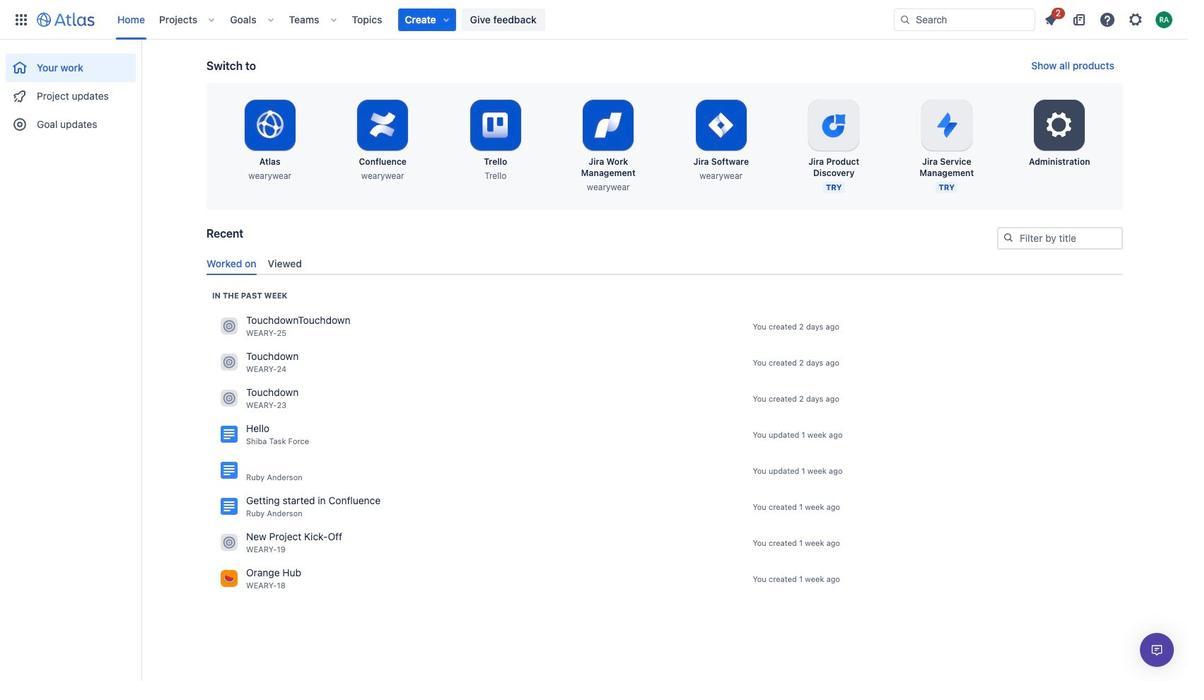 Task type: vqa. For each thing, say whether or not it's contained in the screenshot.
Open Intercom Messenger Icon
no



Task type: locate. For each thing, give the bounding box(es) containing it.
townsquare image
[[221, 390, 238, 407], [221, 571, 238, 588]]

0 vertical spatial confluence image
[[221, 426, 238, 443]]

1 vertical spatial townsquare image
[[221, 354, 238, 371]]

Filter by title field
[[999, 229, 1122, 248]]

townsquare image
[[221, 318, 238, 335], [221, 354, 238, 371], [221, 535, 238, 552]]

banner
[[0, 0, 1189, 40]]

settings image
[[1128, 11, 1145, 28], [1043, 108, 1077, 142]]

1 vertical spatial townsquare image
[[221, 571, 238, 588]]

1 horizontal spatial settings image
[[1128, 11, 1145, 28]]

1 confluence image from the top
[[221, 426, 238, 443]]

switch to... image
[[13, 11, 30, 28]]

0 vertical spatial townsquare image
[[221, 318, 238, 335]]

confluence image
[[221, 498, 238, 515]]

search image
[[1003, 232, 1015, 243]]

group
[[6, 40, 136, 143]]

heading
[[212, 290, 288, 301]]

2 vertical spatial townsquare image
[[221, 535, 238, 552]]

Search field
[[895, 8, 1036, 31]]

0 vertical spatial townsquare image
[[221, 390, 238, 407]]

3 townsquare image from the top
[[221, 535, 238, 552]]

None search field
[[895, 8, 1036, 31]]

help image
[[1100, 11, 1117, 28]]

0 vertical spatial settings image
[[1128, 11, 1145, 28]]

0 horizontal spatial settings image
[[1043, 108, 1077, 142]]

confluence image
[[221, 426, 238, 443], [221, 462, 238, 479]]

1 vertical spatial settings image
[[1043, 108, 1077, 142]]

1 vertical spatial confluence image
[[221, 462, 238, 479]]

tab list
[[201, 252, 1129, 275]]



Task type: describe. For each thing, give the bounding box(es) containing it.
search image
[[900, 14, 911, 25]]

top element
[[8, 0, 895, 39]]

2 confluence image from the top
[[221, 462, 238, 479]]

1 townsquare image from the top
[[221, 390, 238, 407]]

notifications image
[[1043, 11, 1060, 28]]

1 townsquare image from the top
[[221, 318, 238, 335]]

account image
[[1156, 11, 1173, 28]]

2 townsquare image from the top
[[221, 571, 238, 588]]

2 townsquare image from the top
[[221, 354, 238, 371]]



